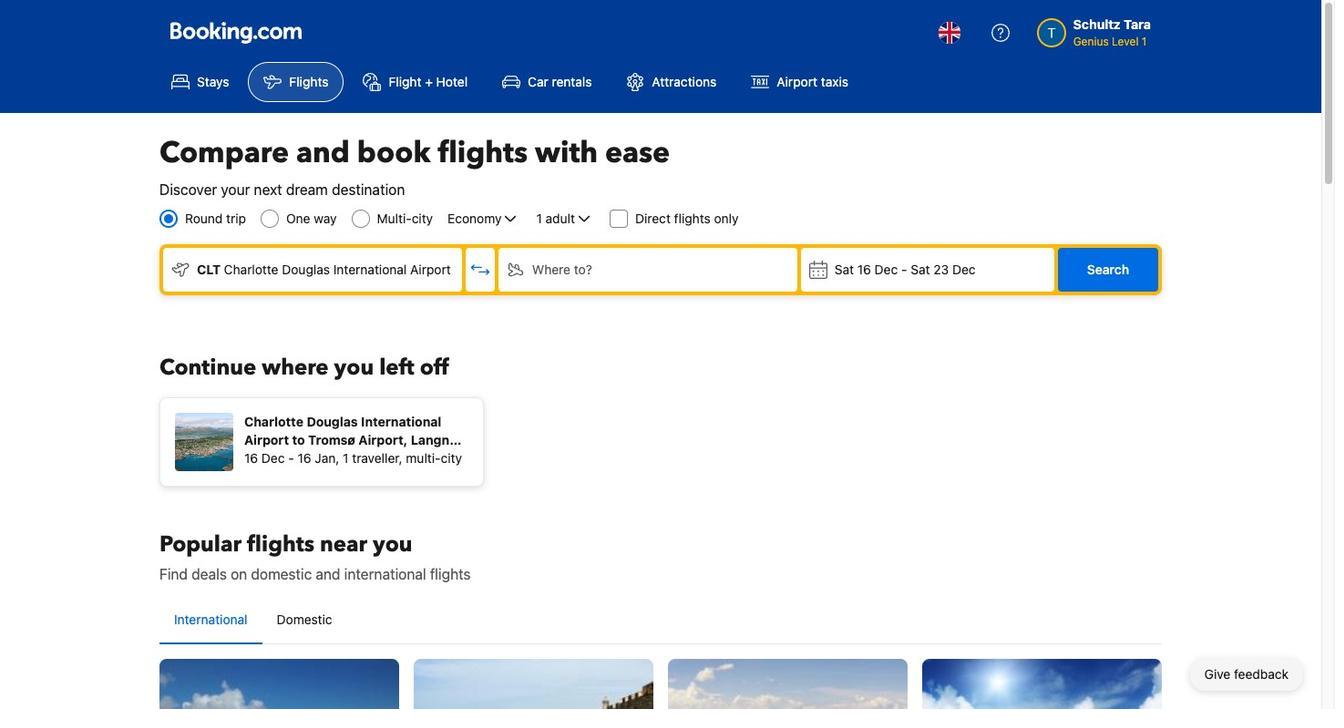 Task type: locate. For each thing, give the bounding box(es) containing it.
sat
[[835, 262, 854, 277], [911, 262, 931, 277]]

level
[[1112, 35, 1139, 48]]

and up dream
[[296, 133, 350, 173]]

airport taxis
[[777, 74, 849, 89]]

give feedback
[[1205, 667, 1289, 682]]

city
[[412, 211, 433, 226], [441, 450, 462, 466]]

1 vertical spatial and
[[316, 566, 341, 583]]

compare
[[160, 133, 289, 173]]

0 vertical spatial 1
[[1142, 35, 1147, 48]]

1 vertical spatial 1
[[537, 211, 542, 226]]

0 vertical spatial international
[[334, 262, 407, 277]]

give feedback button
[[1191, 658, 1304, 691]]

2 horizontal spatial 1
[[1142, 35, 1147, 48]]

16 dec - 16 jan, 1 traveller, multi-city link
[[175, 402, 480, 471]]

flight
[[389, 74, 422, 89]]

- inside 'popup button'
[[902, 262, 908, 277]]

schultz
[[1074, 16, 1121, 32]]

1 right jan,
[[343, 450, 349, 466]]

1 horizontal spatial city
[[441, 450, 462, 466]]

1 vertical spatial international
[[174, 612, 248, 627]]

and
[[296, 133, 350, 173], [316, 566, 341, 583]]

rentals
[[552, 74, 592, 89]]

0 horizontal spatial 1
[[343, 450, 349, 466]]

dec left 23
[[875, 262, 898, 277]]

to?
[[574, 262, 592, 277]]

dec left jan,
[[262, 450, 285, 466]]

international down multi-
[[334, 262, 407, 277]]

city left economy
[[412, 211, 433, 226]]

1 vertical spatial airport
[[410, 262, 451, 277]]

airport taxis link
[[736, 62, 864, 102]]

only
[[714, 211, 739, 226]]

schultz tara genius level 1
[[1074, 16, 1152, 48]]

-
[[902, 262, 908, 277], [288, 450, 294, 466]]

+
[[425, 74, 433, 89]]

1 horizontal spatial dec
[[875, 262, 898, 277]]

destination
[[332, 181, 405, 198]]

you up international
[[373, 530, 413, 560]]

1 horizontal spatial airport
[[777, 74, 818, 89]]

domestic button
[[262, 596, 347, 644]]

and inside popular flights near you find deals on domestic and international flights
[[316, 566, 341, 583]]

trip
[[226, 211, 246, 226]]

1 horizontal spatial -
[[902, 262, 908, 277]]

1 down "tara"
[[1142, 35, 1147, 48]]

flights
[[438, 133, 528, 173], [674, 211, 711, 226], [247, 530, 315, 560], [430, 566, 471, 583]]

discover
[[160, 181, 217, 198]]

hotel
[[436, 74, 468, 89]]

16 dec - 16 jan, 1 traveller, multi-city
[[244, 450, 462, 466]]

2 horizontal spatial dec
[[953, 262, 976, 277]]

stays
[[197, 74, 229, 89]]

16 inside 'popup button'
[[858, 262, 872, 277]]

16
[[858, 262, 872, 277], [244, 450, 258, 466], [298, 450, 311, 466]]

find
[[160, 566, 188, 583]]

where to?
[[532, 262, 592, 277]]

tara
[[1124, 16, 1152, 32]]

flights link
[[248, 62, 344, 102]]

0 vertical spatial airport
[[777, 74, 818, 89]]

0 vertical spatial -
[[902, 262, 908, 277]]

0 horizontal spatial -
[[288, 450, 294, 466]]

tab list
[[160, 596, 1163, 646]]

1 horizontal spatial 1
[[537, 211, 542, 226]]

traveller,
[[352, 450, 403, 466]]

0 horizontal spatial sat
[[835, 262, 854, 277]]

taxis
[[821, 74, 849, 89]]

0 vertical spatial and
[[296, 133, 350, 173]]

international
[[334, 262, 407, 277], [174, 612, 248, 627]]

your
[[221, 181, 250, 198]]

city right traveller,
[[441, 450, 462, 466]]

and down near
[[316, 566, 341, 583]]

0 vertical spatial city
[[412, 211, 433, 226]]

- left jan,
[[288, 450, 294, 466]]

multi-city
[[377, 211, 433, 226]]

- left 23
[[902, 262, 908, 277]]

you left left
[[334, 353, 374, 383]]

flights up economy
[[438, 133, 528, 173]]

continue
[[160, 353, 256, 383]]

airport left the taxis
[[777, 74, 818, 89]]

booking.com logo image
[[171, 21, 302, 43], [171, 21, 302, 43]]

compare and book flights with ease discover your next dream destination
[[160, 133, 670, 198]]

attractions
[[652, 74, 717, 89]]

multi-
[[377, 211, 412, 226]]

1 horizontal spatial sat
[[911, 262, 931, 277]]

round
[[185, 211, 223, 226]]

1 sat from the left
[[835, 262, 854, 277]]

where to? button
[[499, 248, 798, 292]]

search
[[1088, 262, 1130, 277]]

1 left adult
[[537, 211, 542, 226]]

airport
[[777, 74, 818, 89], [410, 262, 451, 277]]

ease
[[605, 133, 670, 173]]

genius
[[1074, 35, 1109, 48]]

attractions link
[[611, 62, 732, 102]]

car
[[528, 74, 549, 89]]

international down 'deals'
[[174, 612, 248, 627]]

and inside compare and book flights with ease discover your next dream destination
[[296, 133, 350, 173]]

international inside international button
[[174, 612, 248, 627]]

2 sat from the left
[[911, 262, 931, 277]]

economy
[[448, 211, 502, 226]]

dec
[[875, 262, 898, 277], [953, 262, 976, 277], [262, 450, 285, 466]]

1
[[1142, 35, 1147, 48], [537, 211, 542, 226], [343, 450, 349, 466]]

dec right 23
[[953, 262, 976, 277]]

one way
[[286, 211, 337, 226]]

you
[[334, 353, 374, 383], [373, 530, 413, 560]]

1 vertical spatial you
[[373, 530, 413, 560]]

domestic
[[251, 566, 312, 583]]

continue where you left off
[[160, 353, 449, 383]]

airport inside 'link'
[[777, 74, 818, 89]]

2 horizontal spatial 16
[[858, 262, 872, 277]]

flights left only
[[674, 211, 711, 226]]

0 horizontal spatial international
[[174, 612, 248, 627]]

feedback
[[1235, 667, 1289, 682]]

flight + hotel
[[389, 74, 468, 89]]

1 vertical spatial -
[[288, 450, 294, 466]]

airport down multi-city
[[410, 262, 451, 277]]

book
[[357, 133, 431, 173]]



Task type: vqa. For each thing, say whether or not it's contained in the screenshot.
'towels,' inside the The Spacious Aparthotel Is Equipped With 2 Bedrooms, 2 Bathrooms, Bed Linen, Towels, A Flat- Screen Tv With Streaming Services, A Dining Area, A Fully Equipped Kitchen, And A Terrace With
no



Task type: describe. For each thing, give the bounding box(es) containing it.
1 horizontal spatial international
[[334, 262, 407, 277]]

1 vertical spatial city
[[441, 450, 462, 466]]

flights up domestic
[[247, 530, 315, 560]]

left
[[379, 353, 415, 383]]

multi-
[[406, 450, 441, 466]]

1 adult
[[537, 211, 575, 226]]

0 horizontal spatial 16
[[244, 450, 258, 466]]

charlotte
[[224, 262, 279, 277]]

domestic
[[277, 612, 332, 627]]

next
[[254, 181, 282, 198]]

off
[[420, 353, 449, 383]]

on
[[231, 566, 247, 583]]

popular
[[160, 530, 242, 560]]

1 inside schultz tara genius level 1
[[1142, 35, 1147, 48]]

0 horizontal spatial city
[[412, 211, 433, 226]]

search button
[[1059, 248, 1159, 292]]

direct
[[636, 211, 671, 226]]

one
[[286, 211, 311, 226]]

car rentals
[[528, 74, 592, 89]]

with
[[535, 133, 598, 173]]

way
[[314, 211, 337, 226]]

near
[[320, 530, 368, 560]]

adult
[[546, 211, 575, 226]]

flight + hotel link
[[348, 62, 483, 102]]

car rentals link
[[487, 62, 608, 102]]

sat 16 dec - sat 23 dec button
[[801, 248, 1055, 292]]

stays link
[[156, 62, 245, 102]]

international button
[[160, 596, 262, 644]]

where
[[262, 353, 329, 383]]

23
[[934, 262, 949, 277]]

jan,
[[315, 450, 340, 466]]

clt charlotte douglas international airport
[[197, 262, 451, 277]]

deals
[[192, 566, 227, 583]]

dream
[[286, 181, 328, 198]]

popular flights near you find deals on domestic and international flights
[[160, 530, 471, 583]]

direct flights only
[[636, 211, 739, 226]]

1 horizontal spatial 16
[[298, 450, 311, 466]]

flights right international
[[430, 566, 471, 583]]

international
[[344, 566, 426, 583]]

flights
[[289, 74, 329, 89]]

1 inside popup button
[[537, 211, 542, 226]]

sat 16 dec - sat 23 dec
[[835, 262, 976, 277]]

douglas
[[282, 262, 330, 277]]

1 adult button
[[535, 208, 595, 230]]

2 vertical spatial 1
[[343, 450, 349, 466]]

clt
[[197, 262, 221, 277]]

give
[[1205, 667, 1231, 682]]

you inside popular flights near you find deals on domestic and international flights
[[373, 530, 413, 560]]

0 vertical spatial you
[[334, 353, 374, 383]]

0 horizontal spatial dec
[[262, 450, 285, 466]]

flights inside compare and book flights with ease discover your next dream destination
[[438, 133, 528, 173]]

round trip
[[185, 211, 246, 226]]

0 horizontal spatial airport
[[410, 262, 451, 277]]

tab list containing international
[[160, 596, 1163, 646]]

where
[[532, 262, 571, 277]]



